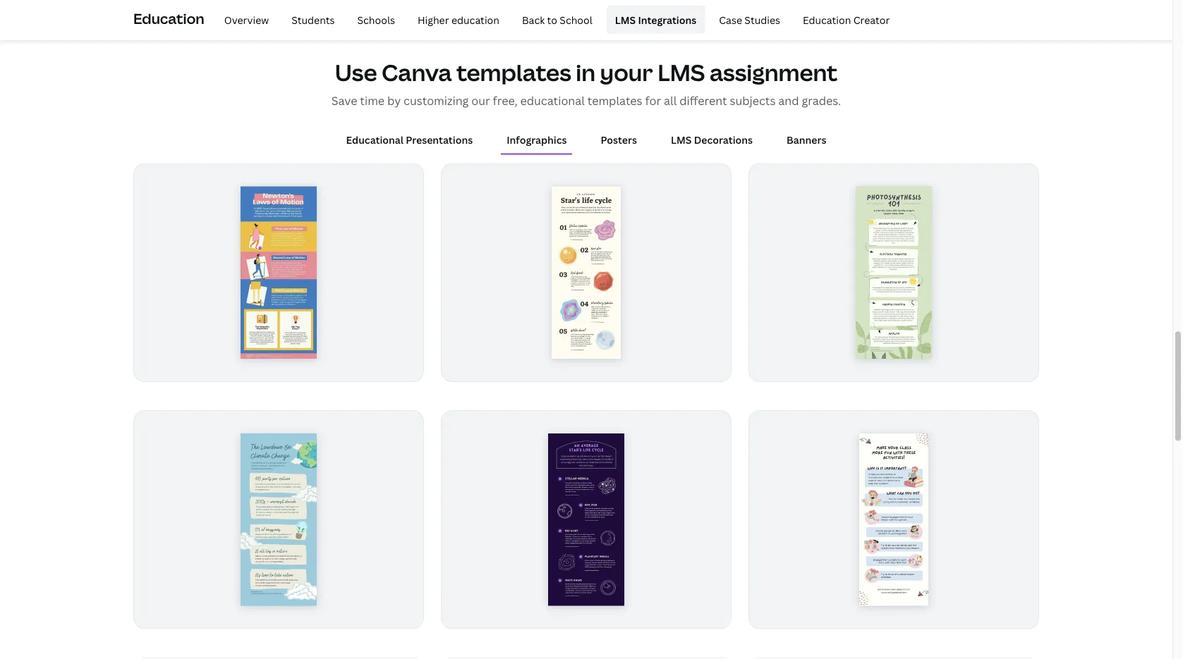 Task type: vqa. For each thing, say whether or not it's contained in the screenshot.
the "templates,"
no



Task type: describe. For each thing, give the bounding box(es) containing it.
case
[[719, 13, 742, 26]]

for
[[645, 93, 661, 108]]

infographics
[[507, 133, 567, 146]]

creator
[[853, 13, 890, 26]]

by
[[387, 93, 401, 108]]

banner image
[[684, 0, 1039, 23]]

lms integrations
[[615, 13, 696, 26]]

assignment
[[710, 57, 838, 88]]

school
[[560, 13, 592, 26]]

save
[[331, 93, 357, 108]]

lms integrations link
[[607, 6, 705, 34]]

lms decorations button
[[665, 126, 758, 153]]

integrations
[[638, 13, 696, 26]]

beige organic star life cycle astronomy infographic image
[[552, 187, 621, 359]]

education creator link
[[794, 6, 898, 34]]

higher education
[[418, 13, 499, 26]]

time
[[360, 93, 385, 108]]

and
[[778, 93, 799, 108]]

education creator
[[803, 13, 890, 26]]

pink blue cute illustration school & education infographics image
[[859, 434, 928, 606]]

decorations
[[694, 133, 753, 146]]

your
[[600, 57, 653, 88]]

canva
[[382, 57, 452, 88]]

educational
[[346, 133, 404, 146]]

green organic natural photosynthesis biology infographic image
[[856, 187, 932, 359]]

blue pink and yellow flat graphic law of motion physics infographic image
[[241, 187, 317, 359]]

studies
[[745, 13, 780, 26]]

back to school
[[522, 13, 592, 26]]

schools link
[[349, 6, 403, 34]]

lms for lms integrations
[[615, 13, 636, 26]]

our
[[471, 93, 490, 108]]

1 horizontal spatial templates
[[587, 93, 642, 108]]

menu bar containing overview
[[210, 6, 898, 34]]

back to school link
[[514, 6, 601, 34]]

case studies
[[719, 13, 780, 26]]



Task type: locate. For each thing, give the bounding box(es) containing it.
0 horizontal spatial templates
[[456, 57, 571, 88]]

grades.
[[802, 93, 841, 108]]

blue lined climate change environment infographic image
[[241, 434, 317, 606]]

presentations
[[406, 133, 473, 146]]

templates up free,
[[456, 57, 571, 88]]

all
[[664, 93, 677, 108]]

higher education link
[[409, 6, 508, 34]]

back
[[522, 13, 545, 26]]

higher
[[418, 13, 449, 26]]

education
[[451, 13, 499, 26]]

1 vertical spatial lms
[[658, 57, 705, 88]]

in
[[576, 57, 595, 88]]

infographics button
[[501, 126, 572, 153]]

lms
[[615, 13, 636, 26], [658, 57, 705, 88], [671, 133, 692, 146]]

menu bar
[[210, 6, 898, 34]]

use canva templates in your lms assignment save time by customizing our free, educational templates for all different subjects and grades.
[[331, 57, 841, 108]]

1 vertical spatial templates
[[587, 93, 642, 108]]

lms decorations
[[671, 133, 753, 146]]

lms inside use canva templates in your lms assignment save time by customizing our free, educational templates for all different subjects and grades.
[[658, 57, 705, 88]]

lms down all
[[671, 133, 692, 146]]

education inside 'link'
[[803, 13, 851, 26]]

0 horizontal spatial education
[[133, 8, 204, 28]]

schools
[[357, 13, 395, 26]]

subjects
[[730, 93, 776, 108]]

posters button
[[595, 126, 643, 153]]

to
[[547, 13, 557, 26]]

templates
[[456, 57, 571, 88], [587, 93, 642, 108]]

students link
[[283, 6, 343, 34]]

2 vertical spatial lms
[[671, 133, 692, 146]]

0 vertical spatial lms
[[615, 13, 636, 26]]

lms for lms decorations
[[671, 133, 692, 146]]

students
[[291, 13, 335, 26]]

customizing
[[404, 93, 469, 108]]

posters
[[601, 133, 637, 146]]

0 vertical spatial templates
[[456, 57, 571, 88]]

lms left integrations
[[615, 13, 636, 26]]

banners
[[787, 133, 826, 146]]

education for education creator
[[803, 13, 851, 26]]

education for education
[[133, 8, 204, 28]]

education
[[133, 8, 204, 28], [803, 13, 851, 26]]

case studies link
[[711, 6, 789, 34]]

educational presentations button
[[340, 126, 478, 153]]

lms up all
[[658, 57, 705, 88]]

lms inside button
[[671, 133, 692, 146]]

use
[[335, 57, 377, 88]]

templates down your
[[587, 93, 642, 108]]

overview
[[224, 13, 269, 26]]

1 horizontal spatial education
[[803, 13, 851, 26]]

different
[[679, 93, 727, 108]]

free,
[[493, 93, 518, 108]]

indigo and purple lined star life cycle astronomy infographic image
[[548, 434, 624, 606]]

educational
[[520, 93, 585, 108]]

educational presentations
[[346, 133, 473, 146]]

banners button
[[781, 126, 832, 153]]

overview link
[[216, 6, 277, 34]]



